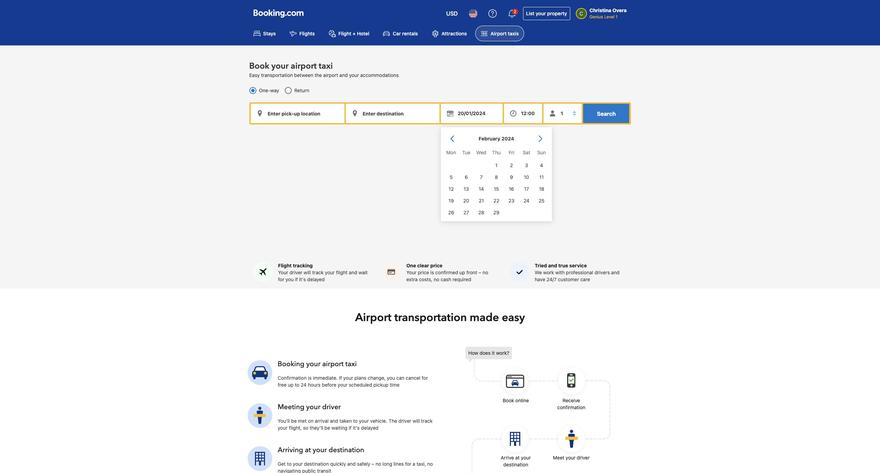 Task type: locate. For each thing, give the bounding box(es) containing it.
1 horizontal spatial track
[[421, 418, 433, 424]]

is inside confirmation is immediate. if your plans change, you can cancel for free up to 24 hours before your scheduled pickup time
[[308, 375, 312, 381]]

flight,
[[289, 425, 302, 431]]

will down tracking
[[304, 270, 311, 276]]

1 vertical spatial to
[[353, 418, 358, 424]]

0 vertical spatial it's
[[299, 277, 306, 283]]

1 horizontal spatial for
[[405, 461, 412, 467]]

your
[[536, 10, 546, 16], [272, 60, 289, 72], [349, 72, 359, 78], [325, 270, 335, 276], [306, 360, 321, 369], [343, 375, 353, 381], [338, 382, 348, 388], [306, 403, 321, 412], [359, 418, 369, 424], [278, 425, 288, 431], [313, 446, 327, 455], [521, 455, 531, 461], [566, 455, 576, 461], [293, 461, 303, 467]]

0 vertical spatial flight
[[339, 31, 352, 37]]

0 horizontal spatial delayed
[[307, 277, 325, 283]]

up down confirmation
[[288, 382, 294, 388]]

will inside flight tracking your driver will track your flight and wait for you if it's delayed
[[304, 270, 311, 276]]

29 button
[[489, 207, 504, 219]]

be down arrival
[[325, 425, 330, 431]]

stays
[[263, 31, 276, 37]]

2 button up 9
[[504, 160, 519, 171]]

christina overa genius level 1
[[590, 7, 627, 19]]

your up immediate.
[[306, 360, 321, 369]]

book left online
[[503, 398, 514, 404]]

get
[[278, 461, 286, 467]]

5 button
[[444, 171, 459, 183]]

2 up 9
[[510, 162, 513, 168]]

book
[[249, 60, 269, 72], [503, 398, 514, 404]]

before
[[322, 382, 337, 388]]

taxis
[[508, 31, 519, 37]]

0 horizontal spatial –
[[372, 461, 375, 467]]

1 vertical spatial will
[[413, 418, 420, 424]]

for inside flight tracking your driver will track your flight and wait for you if it's delayed
[[278, 277, 284, 283]]

is inside one clear price your price is confirmed up front – no extra costs, no cash required
[[431, 270, 434, 276]]

arrive
[[501, 455, 514, 461]]

airport up between
[[291, 60, 317, 72]]

driver right the
[[399, 418, 412, 424]]

stays link
[[248, 26, 282, 41]]

your inside one clear price your price is confirmed up front – no extra costs, no cash required
[[407, 270, 417, 276]]

you inside confirmation is immediate. if your plans change, you can cancel for free up to 24 hours before your scheduled pickup time
[[387, 375, 395, 381]]

0 vertical spatial you
[[286, 277, 294, 283]]

at for arriving
[[305, 446, 311, 455]]

if down tracking
[[295, 277, 298, 283]]

taxi up the
[[319, 60, 333, 72]]

0 horizontal spatial track
[[312, 270, 324, 276]]

destination up quickly
[[329, 446, 364, 455]]

26 button
[[444, 207, 459, 219]]

to inside confirmation is immediate. if your plans change, you can cancel for free up to 24 hours before your scheduled pickup time
[[295, 382, 300, 388]]

tracking
[[293, 263, 313, 269]]

driver down tracking
[[290, 270, 303, 276]]

for inside confirmation is immediate. if your plans change, you can cancel for free up to 24 hours before your scheduled pickup time
[[422, 375, 428, 381]]

and
[[340, 72, 348, 78], [549, 263, 557, 269], [349, 270, 357, 276], [612, 270, 620, 276], [330, 418, 338, 424], [348, 461, 356, 467]]

1 vertical spatial it's
[[353, 425, 360, 431]]

24 down 17 button
[[524, 198, 530, 204]]

1 inside button
[[495, 162, 498, 168]]

delayed down tracking
[[307, 277, 325, 283]]

0 horizontal spatial book
[[249, 60, 269, 72]]

0 vertical spatial 2 button
[[504, 5, 521, 22]]

1 horizontal spatial to
[[295, 382, 300, 388]]

your left "vehicle."
[[359, 418, 369, 424]]

1 horizontal spatial it's
[[353, 425, 360, 431]]

it's right waiting
[[353, 425, 360, 431]]

between
[[294, 72, 314, 78]]

and up work
[[549, 263, 557, 269]]

0 horizontal spatial flight
[[278, 263, 292, 269]]

track down tracking
[[312, 270, 324, 276]]

1 horizontal spatial book
[[503, 398, 514, 404]]

on
[[308, 418, 314, 424]]

airport for booking
[[322, 360, 344, 369]]

you inside flight tracking your driver will track your flight and wait for you if it's delayed
[[286, 277, 294, 283]]

will inside you'll be met on arrival and taken to your vehicle. the driver will track your flight, so they'll be waiting if it's delayed
[[413, 418, 420, 424]]

1 vertical spatial delayed
[[361, 425, 379, 431]]

airport up if
[[322, 360, 344, 369]]

17
[[524, 186, 529, 192]]

1 vertical spatial you
[[387, 375, 395, 381]]

your down if
[[338, 382, 348, 388]]

1 horizontal spatial airport
[[491, 31, 507, 37]]

0 horizontal spatial you
[[286, 277, 294, 283]]

4
[[540, 162, 543, 168]]

flight inside flight tracking your driver will track your flight and wait for you if it's delayed
[[278, 263, 292, 269]]

waiting
[[332, 425, 348, 431]]

28
[[478, 210, 484, 216]]

0 vertical spatial –
[[479, 270, 482, 276]]

9
[[510, 174, 513, 180]]

15 button
[[489, 183, 504, 195]]

0 horizontal spatial for
[[278, 277, 284, 283]]

it's down tracking
[[299, 277, 306, 283]]

0 horizontal spatial taxi
[[319, 60, 333, 72]]

1 vertical spatial 24
[[301, 382, 307, 388]]

track right the
[[421, 418, 433, 424]]

0 horizontal spatial airport
[[355, 310, 392, 326]]

0 vertical spatial is
[[431, 270, 434, 276]]

vehicle.
[[370, 418, 388, 424]]

2 horizontal spatial for
[[422, 375, 428, 381]]

to inside you'll be met on arrival and taken to your vehicle. the driver will track your flight, so they'll be waiting if it's delayed
[[353, 418, 358, 424]]

service
[[570, 263, 587, 269]]

0 vertical spatial transportation
[[261, 72, 293, 78]]

destination inside get to your destination quickly and safely – no long lines for a taxi, no navigating public transit
[[304, 461, 329, 467]]

1 horizontal spatial up
[[460, 270, 465, 276]]

your right meet at bottom
[[566, 455, 576, 461]]

1 vertical spatial airport
[[323, 72, 338, 78]]

required
[[453, 277, 472, 283]]

1 vertical spatial up
[[288, 382, 294, 388]]

1 vertical spatial is
[[308, 375, 312, 381]]

extra
[[407, 277, 418, 283]]

is up hours
[[308, 375, 312, 381]]

0 vertical spatial 24
[[524, 198, 530, 204]]

online
[[516, 398, 529, 404]]

1 horizontal spatial flight
[[339, 31, 352, 37]]

0 horizontal spatial be
[[291, 418, 297, 424]]

usd button
[[442, 5, 462, 22]]

and inside you'll be met on arrival and taken to your vehicle. the driver will track your flight, so they'll be waiting if it's delayed
[[330, 418, 338, 424]]

and inside get to your destination quickly and safely – no long lines for a taxi, no navigating public transit
[[348, 461, 356, 467]]

1 vertical spatial if
[[349, 425, 352, 431]]

1 vertical spatial flight
[[278, 263, 292, 269]]

1 horizontal spatial 24
[[524, 198, 530, 204]]

1 horizontal spatial taxi
[[346, 360, 357, 369]]

0 horizontal spatial to
[[287, 461, 292, 467]]

0 horizontal spatial will
[[304, 270, 311, 276]]

0 vertical spatial price
[[431, 263, 443, 269]]

1 down overa in the right top of the page
[[616, 14, 618, 19]]

0 vertical spatial if
[[295, 277, 298, 283]]

to right taken on the left
[[353, 418, 358, 424]]

0 horizontal spatial is
[[308, 375, 312, 381]]

book inside the book your airport taxi easy transportation between the airport and your accommodations
[[249, 60, 269, 72]]

to up navigating
[[287, 461, 292, 467]]

and right the
[[340, 72, 348, 78]]

will right the
[[413, 418, 420, 424]]

1 vertical spatial –
[[372, 461, 375, 467]]

and left safely
[[348, 461, 356, 467]]

0 horizontal spatial price
[[418, 270, 429, 276]]

0 vertical spatial to
[[295, 382, 300, 388]]

you up time
[[387, 375, 395, 381]]

1 horizontal spatial at
[[516, 455, 520, 461]]

– right safely
[[372, 461, 375, 467]]

1 vertical spatial taxi
[[346, 360, 357, 369]]

at right arrive
[[516, 455, 520, 461]]

5
[[450, 174, 453, 180]]

1 horizontal spatial will
[[413, 418, 420, 424]]

24 button
[[519, 195, 534, 207]]

2 vertical spatial airport
[[322, 360, 344, 369]]

you down tracking
[[286, 277, 294, 283]]

your up navigating
[[293, 461, 303, 467]]

–
[[479, 270, 482, 276], [372, 461, 375, 467]]

1 horizontal spatial delayed
[[361, 425, 379, 431]]

search
[[597, 111, 616, 117]]

long
[[383, 461, 392, 467]]

airport taxis
[[491, 31, 519, 37]]

at right 'arriving'
[[305, 446, 311, 455]]

you
[[286, 277, 294, 283], [387, 375, 395, 381]]

1 vertical spatial transportation
[[395, 310, 467, 326]]

1 horizontal spatial your
[[407, 270, 417, 276]]

taxi for book
[[319, 60, 333, 72]]

taxi inside the book your airport taxi easy transportation between the airport and your accommodations
[[319, 60, 333, 72]]

confirmation
[[558, 405, 586, 411]]

your left flight
[[325, 270, 335, 276]]

your down you'll
[[278, 425, 288, 431]]

0 vertical spatial will
[[304, 270, 311, 276]]

0 horizontal spatial 24
[[301, 382, 307, 388]]

does
[[480, 350, 491, 356]]

be up flight, at bottom left
[[291, 418, 297, 424]]

no right front
[[483, 270, 488, 276]]

0 vertical spatial delayed
[[307, 277, 325, 283]]

24 left hours
[[301, 382, 307, 388]]

0 vertical spatial 1
[[616, 14, 618, 19]]

0 horizontal spatial your
[[278, 270, 288, 276]]

6 button
[[459, 171, 474, 183]]

book for online
[[503, 398, 514, 404]]

transportation inside the book your airport taxi easy transportation between the airport and your accommodations
[[261, 72, 293, 78]]

destination inside arrive at your destination
[[504, 462, 529, 468]]

2 vertical spatial to
[[287, 461, 292, 467]]

2 button left list
[[504, 5, 521, 22]]

care
[[581, 277, 590, 283]]

flight inside 'link'
[[339, 31, 352, 37]]

arriving at your destination
[[278, 446, 364, 455]]

overa
[[613, 7, 627, 13]]

1 horizontal spatial is
[[431, 270, 434, 276]]

easy
[[502, 310, 525, 326]]

0 vertical spatial taxi
[[319, 60, 333, 72]]

taxi up plans
[[346, 360, 357, 369]]

and inside the book your airport taxi easy transportation between the airport and your accommodations
[[340, 72, 348, 78]]

1 vertical spatial for
[[422, 375, 428, 381]]

10 button
[[519, 171, 534, 183]]

2 vertical spatial for
[[405, 461, 412, 467]]

met
[[298, 418, 307, 424]]

delayed down "vehicle."
[[361, 425, 379, 431]]

transportation
[[261, 72, 293, 78], [395, 310, 467, 326]]

1 your from the left
[[278, 270, 288, 276]]

1 vertical spatial airport
[[355, 310, 392, 326]]

flights link
[[284, 26, 321, 41]]

0 vertical spatial airport
[[291, 60, 317, 72]]

23 button
[[504, 195, 519, 207]]

0 vertical spatial for
[[278, 277, 284, 283]]

destination for get to your destination quickly and safely – no long lines for a taxi, no navigating public transit
[[304, 461, 329, 467]]

flight left the +
[[339, 31, 352, 37]]

price down clear
[[418, 270, 429, 276]]

6
[[465, 174, 468, 180]]

25 button
[[534, 195, 549, 207]]

2 your from the left
[[407, 270, 417, 276]]

destination for arrive at your destination
[[504, 462, 529, 468]]

1 vertical spatial book
[[503, 398, 514, 404]]

sat
[[523, 150, 530, 156]]

up
[[460, 270, 465, 276], [288, 382, 294, 388]]

delayed inside you'll be met on arrival and taken to your vehicle. the driver will track your flight, so they'll be waiting if it's delayed
[[361, 425, 379, 431]]

20/01/2024
[[458, 110, 486, 116]]

booking airport taxi image
[[466, 347, 612, 473], [248, 361, 272, 385], [248, 404, 272, 428], [248, 447, 272, 471]]

your left accommodations
[[349, 72, 359, 78]]

property
[[547, 10, 567, 16]]

1 vertical spatial 1
[[495, 162, 498, 168]]

0 horizontal spatial it's
[[299, 277, 306, 283]]

11 button
[[534, 171, 549, 183]]

14
[[479, 186, 484, 192]]

driver inside you'll be met on arrival and taken to your vehicle. the driver will track your flight, so they'll be waiting if it's delayed
[[399, 418, 412, 424]]

no
[[483, 270, 488, 276], [434, 277, 440, 283], [376, 461, 381, 467], [428, 461, 433, 467]]

and up waiting
[[330, 418, 338, 424]]

1 vertical spatial track
[[421, 418, 433, 424]]

1 horizontal spatial if
[[349, 425, 352, 431]]

if inside flight tracking your driver will track your flight and wait for you if it's delayed
[[295, 277, 298, 283]]

0 vertical spatial up
[[460, 270, 465, 276]]

2 horizontal spatial to
[[353, 418, 358, 424]]

the
[[315, 72, 322, 78]]

your right list
[[536, 10, 546, 16]]

and right drivers
[[612, 270, 620, 276]]

time
[[390, 382, 400, 388]]

flight left tracking
[[278, 263, 292, 269]]

and left wait
[[349, 270, 357, 276]]

airport right the
[[323, 72, 338, 78]]

if down taken on the left
[[349, 425, 352, 431]]

0 horizontal spatial at
[[305, 446, 311, 455]]

tried and true service we work with professional drivers and have 24/7 customer care
[[535, 263, 620, 283]]

0 vertical spatial track
[[312, 270, 324, 276]]

work
[[544, 270, 554, 276]]

airport taxis link
[[476, 26, 525, 41]]

costs,
[[419, 277, 433, 283]]

at
[[305, 446, 311, 455], [516, 455, 520, 461]]

0 vertical spatial book
[[249, 60, 269, 72]]

23
[[509, 198, 515, 204]]

public
[[302, 468, 316, 473]]

0 horizontal spatial 1
[[495, 162, 498, 168]]

true
[[559, 263, 569, 269]]

0 horizontal spatial if
[[295, 277, 298, 283]]

destination down arrive
[[504, 462, 529, 468]]

book up easy
[[249, 60, 269, 72]]

airport transportation made easy
[[355, 310, 525, 326]]

track inside flight tracking your driver will track your flight and wait for you if it's delayed
[[312, 270, 324, 276]]

your right arrive
[[521, 455, 531, 461]]

2 left list
[[514, 9, 517, 14]]

you'll
[[278, 418, 290, 424]]

24 inside button
[[524, 198, 530, 204]]

1 horizontal spatial 2
[[514, 9, 517, 14]]

0 horizontal spatial 2
[[510, 162, 513, 168]]

1 horizontal spatial 1
[[616, 14, 618, 19]]

is up costs,
[[431, 270, 434, 276]]

1 horizontal spatial –
[[479, 270, 482, 276]]

price up confirmed
[[431, 263, 443, 269]]

0 horizontal spatial up
[[288, 382, 294, 388]]

1 up the 8
[[495, 162, 498, 168]]

1 vertical spatial be
[[325, 425, 330, 431]]

destination up "public" on the bottom
[[304, 461, 329, 467]]

to down confirmation
[[295, 382, 300, 388]]

safely
[[357, 461, 370, 467]]

7 button
[[474, 171, 489, 183]]

for for confirmation is immediate. if your plans change, you can cancel for free up to 24 hours before your scheduled pickup time
[[422, 375, 428, 381]]

0 vertical spatial airport
[[491, 31, 507, 37]]

track inside you'll be met on arrival and taken to your vehicle. the driver will track your flight, so they'll be waiting if it's delayed
[[421, 418, 433, 424]]

0 horizontal spatial transportation
[[261, 72, 293, 78]]

way
[[271, 88, 279, 93]]

book for your
[[249, 60, 269, 72]]

1 horizontal spatial you
[[387, 375, 395, 381]]

at inside arrive at your destination
[[516, 455, 520, 461]]

flight + hotel link
[[323, 26, 375, 41]]

transit
[[317, 468, 332, 473]]

driver up arrival
[[322, 403, 341, 412]]

– right front
[[479, 270, 482, 276]]

up up the required
[[460, 270, 465, 276]]

1 inside christina overa genius level 1
[[616, 14, 618, 19]]



Task type: vqa. For each thing, say whether or not it's contained in the screenshot.
the bottom transportation
yes



Task type: describe. For each thing, give the bounding box(es) containing it.
airport for airport transportation made easy
[[355, 310, 392, 326]]

free
[[278, 382, 287, 388]]

20/01/2024 button
[[441, 104, 503, 123]]

– inside get to your destination quickly and safely – no long lines for a taxi, no navigating public transit
[[372, 461, 375, 467]]

29
[[494, 210, 499, 216]]

21
[[479, 198, 484, 204]]

18
[[539, 186, 544, 192]]

taxi for booking
[[346, 360, 357, 369]]

1 horizontal spatial be
[[325, 425, 330, 431]]

attractions link
[[427, 26, 473, 41]]

it's inside flight tracking your driver will track your flight and wait for you if it's delayed
[[299, 277, 306, 283]]

7
[[480, 174, 483, 180]]

13 button
[[459, 183, 474, 195]]

lines
[[394, 461, 404, 467]]

booking.com online hotel reservations image
[[254, 9, 304, 18]]

car rentals
[[393, 31, 418, 37]]

driver right meet at bottom
[[577, 455, 590, 461]]

no left cash
[[434, 277, 440, 283]]

your up on
[[306, 403, 321, 412]]

flight tracking your driver will track your flight and wait for you if it's delayed
[[278, 263, 368, 283]]

16
[[509, 186, 514, 192]]

booking airport taxi image for booking your airport taxi
[[248, 361, 272, 385]]

navigating
[[278, 468, 301, 473]]

receive
[[563, 398, 580, 404]]

they'll
[[310, 425, 323, 431]]

rentals
[[402, 31, 418, 37]]

3
[[525, 162, 528, 168]]

18 button
[[534, 183, 549, 195]]

flights
[[300, 31, 315, 37]]

usd
[[447, 10, 458, 17]]

professional
[[566, 270, 594, 276]]

21 button
[[474, 195, 489, 207]]

how does it work?
[[469, 350, 510, 356]]

1 horizontal spatial transportation
[[395, 310, 467, 326]]

driver inside flight tracking your driver will track your flight and wait for you if it's delayed
[[290, 270, 303, 276]]

drivers
[[595, 270, 610, 276]]

airport for book
[[291, 60, 317, 72]]

– inside one clear price your price is confirmed up front – no extra costs, no cash required
[[479, 270, 482, 276]]

your inside flight tracking your driver will track your flight and wait for you if it's delayed
[[278, 270, 288, 276]]

confirmation is immediate. if your plans change, you can cancel for free up to 24 hours before your scheduled pickup time
[[278, 375, 428, 388]]

list
[[526, 10, 535, 16]]

14 button
[[474, 183, 489, 195]]

wed
[[476, 150, 486, 156]]

sun
[[537, 150, 546, 156]]

list your property
[[526, 10, 567, 16]]

26
[[448, 210, 454, 216]]

accommodations
[[360, 72, 399, 78]]

12:00
[[521, 110, 535, 116]]

it's inside you'll be met on arrival and taken to your vehicle. the driver will track your flight, so they'll be waiting if it's delayed
[[353, 425, 360, 431]]

return
[[295, 88, 309, 93]]

1 vertical spatial 2
[[510, 162, 513, 168]]

+
[[353, 31, 356, 37]]

mon
[[446, 150, 456, 156]]

flight for flight tracking your driver will track your flight and wait for you if it's delayed
[[278, 263, 292, 269]]

confirmation
[[278, 375, 307, 381]]

3 button
[[519, 160, 534, 171]]

book your airport taxi easy transportation between the airport and your accommodations
[[249, 60, 399, 78]]

19
[[449, 198, 454, 204]]

taken
[[340, 418, 352, 424]]

so
[[303, 425, 309, 431]]

meet
[[553, 455, 565, 461]]

22
[[494, 198, 499, 204]]

24 inside confirmation is immediate. if your plans change, you can cancel for free up to 24 hours before your scheduled pickup time
[[301, 382, 307, 388]]

your inside arrive at your destination
[[521, 455, 531, 461]]

the
[[389, 418, 397, 424]]

27
[[464, 210, 469, 216]]

Enter destination text field
[[346, 104, 440, 123]]

up inside confirmation is immediate. if your plans change, you can cancel for free up to 24 hours before your scheduled pickup time
[[288, 382, 294, 388]]

your inside get to your destination quickly and safely – no long lines for a taxi, no navigating public transit
[[293, 461, 303, 467]]

0 vertical spatial 2
[[514, 9, 517, 14]]

booking airport taxi image for arriving at your destination
[[248, 447, 272, 471]]

no right taxi,
[[428, 461, 433, 467]]

for for flight tracking your driver will track your flight and wait for you if it's delayed
[[278, 277, 284, 283]]

at for arrive
[[516, 455, 520, 461]]

11
[[540, 174, 544, 180]]

and inside flight tracking your driver will track your flight and wait for you if it's delayed
[[349, 270, 357, 276]]

can
[[397, 375, 405, 381]]

1 vertical spatial 2 button
[[504, 160, 519, 171]]

booking airport taxi image for meeting your driver
[[248, 404, 272, 428]]

list your property link
[[523, 7, 570, 20]]

to inside get to your destination quickly and safely – no long lines for a taxi, no navigating public transit
[[287, 461, 292, 467]]

15
[[494, 186, 499, 192]]

if inside you'll be met on arrival and taken to your vehicle. the driver will track your flight, so they'll be waiting if it's delayed
[[349, 425, 352, 431]]

level
[[605, 14, 615, 19]]

if
[[339, 375, 342, 381]]

your inside "link"
[[536, 10, 546, 16]]

have
[[535, 277, 546, 283]]

tue
[[462, 150, 470, 156]]

no left long
[[376, 461, 381, 467]]

quickly
[[330, 461, 346, 467]]

flight for flight + hotel
[[339, 31, 352, 37]]

flight + hotel
[[339, 31, 369, 37]]

your right if
[[343, 375, 353, 381]]

delayed inside flight tracking your driver will track your flight and wait for you if it's delayed
[[307, 277, 325, 283]]

24/7
[[547, 277, 557, 283]]

easy
[[249, 72, 260, 78]]

28 button
[[474, 207, 489, 219]]

it
[[492, 350, 495, 356]]

we
[[535, 270, 542, 276]]

pickup
[[374, 382, 389, 388]]

your inside flight tracking your driver will track your flight and wait for you if it's delayed
[[325, 270, 335, 276]]

12
[[449, 186, 454, 192]]

airport for airport taxis
[[491, 31, 507, 37]]

1 button
[[489, 160, 504, 171]]

16 button
[[504, 183, 519, 195]]

one-way
[[259, 88, 279, 93]]

arriving
[[278, 446, 303, 455]]

genius
[[590, 14, 603, 19]]

25
[[539, 198, 545, 204]]

1 horizontal spatial price
[[431, 263, 443, 269]]

one clear price your price is confirmed up front – no extra costs, no cash required
[[407, 263, 488, 283]]

up inside one clear price your price is confirmed up front – no extra costs, no cash required
[[460, 270, 465, 276]]

confirmed
[[436, 270, 458, 276]]

Enter pick-up location text field
[[251, 104, 344, 123]]

your up way
[[272, 60, 289, 72]]

attractions
[[442, 31, 467, 37]]

1 vertical spatial price
[[418, 270, 429, 276]]

february
[[479, 136, 500, 142]]

one
[[407, 263, 416, 269]]

get to your destination quickly and safely – no long lines for a taxi, no navigating public transit
[[278, 461, 433, 473]]

for inside get to your destination quickly and safely – no long lines for a taxi, no navigating public transit
[[405, 461, 412, 467]]

your up transit
[[313, 446, 327, 455]]

cash
[[441, 277, 452, 283]]

12:00 button
[[504, 104, 543, 123]]

0 vertical spatial be
[[291, 418, 297, 424]]

how
[[469, 350, 479, 356]]

13
[[464, 186, 469, 192]]

destination for arriving at your destination
[[329, 446, 364, 455]]



